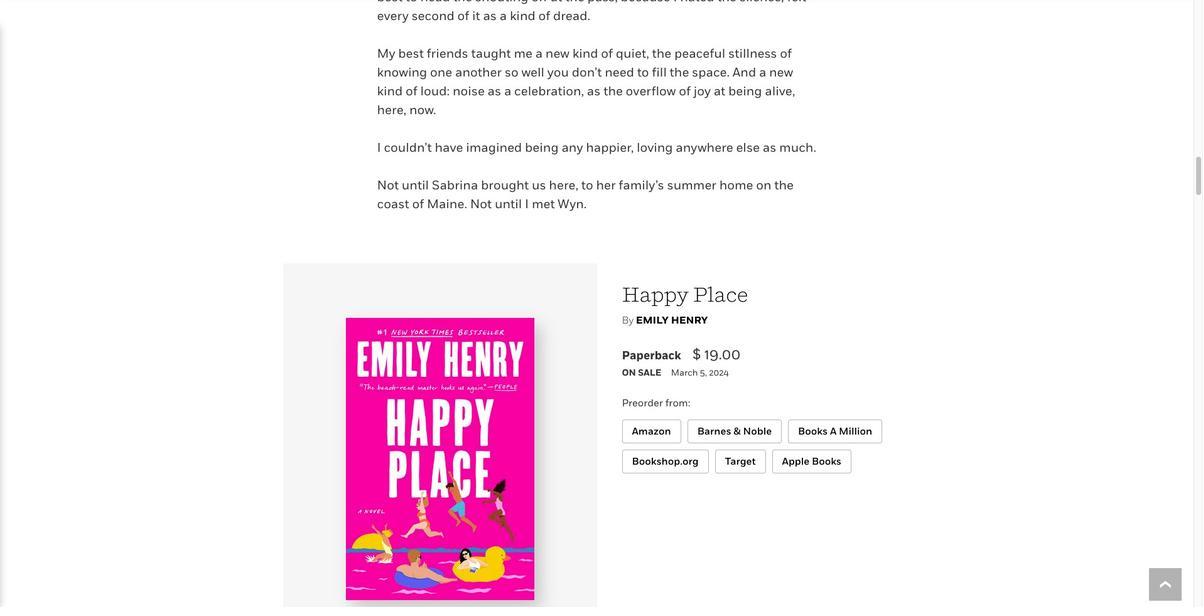 Task type: vqa. For each thing, say whether or not it's contained in the screenshot.
The Colliding Worlds Of Mina Lee link
no



Task type: describe. For each thing, give the bounding box(es) containing it.
emily henry link
[[636, 314, 708, 327]]

barnes
[[698, 425, 731, 438]]

happier,
[[586, 140, 634, 155]]

henry
[[671, 314, 708, 327]]

1 vertical spatial books
[[812, 455, 842, 468]]

joy
[[694, 83, 711, 99]]

family's
[[619, 178, 664, 193]]

0 vertical spatial books
[[798, 425, 828, 438]]

target
[[725, 455, 756, 468]]

1 horizontal spatial kind
[[573, 46, 598, 61]]

books a million
[[798, 425, 873, 438]]

barnes & noble
[[698, 425, 772, 438]]

1 vertical spatial not
[[470, 197, 492, 212]]

don't
[[572, 65, 602, 80]]

imagined
[[466, 140, 522, 155]]

the down need at the right top
[[604, 83, 623, 99]]

emily
[[636, 314, 669, 327]]

of inside not until sabrina brought us here, to her family's summer home on the coast of maine. not until i met wyn.
[[412, 197, 424, 212]]

from:
[[666, 397, 690, 409]]

target link
[[715, 450, 766, 474]]

alive,
[[765, 83, 795, 99]]

0 horizontal spatial being
[[525, 140, 559, 155]]

celebration,
[[514, 83, 584, 99]]

knowing
[[377, 65, 427, 80]]

me
[[514, 46, 533, 61]]

now.
[[409, 102, 436, 117]]

so
[[505, 65, 519, 80]]

quiet,
[[616, 46, 649, 61]]

by emily henry
[[622, 314, 708, 327]]

a
[[830, 425, 837, 438]]

us
[[532, 178, 546, 193]]

much.
[[779, 140, 816, 155]]

to inside not until sabrina brought us here, to her family's summer home on the coast of maine. not until i met wyn.
[[581, 178, 593, 193]]

paperback
[[622, 349, 681, 362]]

coast
[[377, 197, 409, 212]]

million
[[839, 425, 873, 438]]

by
[[622, 314, 634, 327]]

$ 19.00
[[689, 345, 741, 363]]

her
[[596, 178, 616, 193]]

of right stillness
[[780, 46, 792, 61]]

0 horizontal spatial until
[[402, 178, 429, 193]]

couldn't
[[384, 140, 432, 155]]

5,
[[700, 367, 707, 378]]

19.00
[[705, 345, 741, 363]]

on
[[756, 178, 772, 193]]

the up fill
[[652, 46, 672, 61]]

1 horizontal spatial until
[[495, 197, 522, 212]]

here, inside my best friends taught me a new kind of quiet, the peaceful stillness of knowing one another so well you don't need to fill the space. and a new kind of loud: noise as a celebration, as the overflow of joy at being alive, here, now.
[[377, 102, 406, 117]]

happy
[[622, 283, 689, 306]]

on sale
[[622, 367, 662, 378]]

happy place link
[[622, 283, 748, 306]]

0 vertical spatial i
[[377, 140, 381, 155]]

well
[[522, 65, 545, 80]]

wyn.
[[558, 197, 587, 212]]

at
[[714, 83, 726, 99]]

books a million link
[[788, 420, 883, 444]]

1 vertical spatial kind
[[377, 83, 403, 99]]

and
[[733, 65, 756, 80]]

barnes & noble link
[[688, 420, 782, 444]]

1 horizontal spatial a
[[535, 46, 543, 61]]

the right fill
[[670, 65, 689, 80]]

need
[[605, 65, 634, 80]]

have
[[435, 140, 463, 155]]

happy place
[[622, 283, 748, 306]]

here, inside not until sabrina brought us here, to her family's summer home on the coast of maine. not until i met wyn.
[[549, 178, 578, 193]]

&
[[734, 425, 741, 438]]

bookshop.org link
[[622, 450, 709, 474]]

loud:
[[421, 83, 450, 99]]



Task type: locate. For each thing, give the bounding box(es) containing it.
another
[[455, 65, 502, 80]]

being
[[729, 83, 762, 99], [525, 140, 559, 155]]

1 horizontal spatial i
[[525, 197, 529, 212]]

1 horizontal spatial here,
[[549, 178, 578, 193]]

being inside my best friends taught me a new kind of quiet, the peaceful stillness of knowing one another so well you don't need to fill the space. and a new kind of loud: noise as a celebration, as the overflow of joy at being alive, here, now.
[[729, 83, 762, 99]]

march
[[671, 367, 698, 378]]

1 vertical spatial to
[[581, 178, 593, 193]]

0 horizontal spatial here,
[[377, 102, 406, 117]]

of right the coast
[[412, 197, 424, 212]]

here, left now.
[[377, 102, 406, 117]]

0 vertical spatial until
[[402, 178, 429, 193]]

apple books
[[782, 455, 842, 468]]

as right else
[[763, 140, 777, 155]]

on
[[622, 367, 636, 378]]

apple books link
[[772, 450, 852, 474]]

1 horizontal spatial as
[[587, 83, 601, 99]]

as
[[488, 83, 501, 99], [587, 83, 601, 99], [763, 140, 777, 155]]

else
[[736, 140, 760, 155]]

0 horizontal spatial i
[[377, 140, 381, 155]]

of up need at the right top
[[601, 46, 613, 61]]

0 horizontal spatial not
[[377, 178, 399, 193]]

being down and
[[729, 83, 762, 99]]

amazon link
[[622, 420, 681, 444]]

of down knowing at top left
[[406, 83, 418, 99]]

i left met
[[525, 197, 529, 212]]

2 horizontal spatial a
[[759, 65, 766, 80]]

peaceful
[[674, 46, 726, 61]]

as down don't
[[587, 83, 601, 99]]

place
[[693, 283, 748, 306]]

1 horizontal spatial being
[[729, 83, 762, 99]]

here,
[[377, 102, 406, 117], [549, 178, 578, 193]]

brought
[[481, 178, 529, 193]]

overflow
[[626, 83, 676, 99]]

kind down knowing at top left
[[377, 83, 403, 99]]

summer
[[667, 178, 717, 193]]

anywhere
[[676, 140, 733, 155]]

new
[[546, 46, 570, 61], [769, 65, 793, 80]]

a
[[535, 46, 543, 61], [759, 65, 766, 80], [504, 83, 511, 99]]

to
[[637, 65, 649, 80], [581, 178, 593, 193]]

stillness
[[729, 46, 777, 61]]

kind up don't
[[573, 46, 598, 61]]

a down so
[[504, 83, 511, 99]]

bookshop.org
[[632, 455, 699, 468]]

1 horizontal spatial to
[[637, 65, 649, 80]]

a right and
[[759, 65, 766, 80]]

preorder
[[622, 397, 663, 409]]

new up you
[[546, 46, 570, 61]]

0 horizontal spatial new
[[546, 46, 570, 61]]

0 vertical spatial not
[[377, 178, 399, 193]]

0 vertical spatial here,
[[377, 102, 406, 117]]

friends
[[427, 46, 468, 61]]

to left her
[[581, 178, 593, 193]]

until up the coast
[[402, 178, 429, 193]]

my best friends taught me a new kind of quiet, the peaceful stillness of knowing one another so well you don't need to fill the space. and a new kind of loud: noise as a celebration, as the overflow of joy at being alive, here, now.
[[377, 46, 795, 117]]

best
[[398, 46, 424, 61]]

books down the books a million link
[[812, 455, 842, 468]]

books
[[798, 425, 828, 438], [812, 455, 842, 468]]

not down brought at the left of page
[[470, 197, 492, 212]]

0 vertical spatial to
[[637, 65, 649, 80]]

not
[[377, 178, 399, 193], [470, 197, 492, 212]]

until
[[402, 178, 429, 193], [495, 197, 522, 212]]

noise
[[453, 83, 485, 99]]

books left a
[[798, 425, 828, 438]]

$
[[692, 345, 701, 363]]

march 5, 2024
[[671, 367, 729, 378]]

i left couldn't
[[377, 140, 381, 155]]

not until sabrina brought us here, to her family's summer home on the coast of maine. not until i met wyn.
[[377, 178, 794, 212]]

2 vertical spatial a
[[504, 83, 511, 99]]

space.
[[692, 65, 730, 80]]

of left joy at the right top of page
[[679, 83, 691, 99]]

1 vertical spatial until
[[495, 197, 522, 212]]

the inside not until sabrina brought us here, to her family's summer home on the coast of maine. not until i met wyn.
[[775, 178, 794, 193]]

home
[[720, 178, 753, 193]]

to inside my best friends taught me a new kind of quiet, the peaceful stillness of knowing one another so well you don't need to fill the space. and a new kind of loud: noise as a celebration, as the overflow of joy at being alive, here, now.
[[637, 65, 649, 80]]

1 vertical spatial new
[[769, 65, 793, 80]]

2 horizontal spatial as
[[763, 140, 777, 155]]

kind
[[573, 46, 598, 61], [377, 83, 403, 99]]

i inside not until sabrina brought us here, to her family's summer home on the coast of maine. not until i met wyn.
[[525, 197, 529, 212]]

not up the coast
[[377, 178, 399, 193]]

as down another
[[488, 83, 501, 99]]

my
[[377, 46, 395, 61]]

0 vertical spatial new
[[546, 46, 570, 61]]

one
[[430, 65, 452, 80]]

taught
[[471, 46, 511, 61]]

2024
[[709, 367, 729, 378]]

1 horizontal spatial new
[[769, 65, 793, 80]]

here, up wyn.
[[549, 178, 578, 193]]

you
[[548, 65, 569, 80]]

1 vertical spatial i
[[525, 197, 529, 212]]

i couldn't have imagined being any happier, loving anywhere else as much.
[[377, 140, 816, 155]]

noble
[[743, 425, 772, 438]]

of
[[601, 46, 613, 61], [780, 46, 792, 61], [406, 83, 418, 99], [679, 83, 691, 99], [412, 197, 424, 212]]

apple
[[782, 455, 810, 468]]

0 vertical spatial being
[[729, 83, 762, 99]]

loving
[[637, 140, 673, 155]]

0 horizontal spatial to
[[581, 178, 593, 193]]

1 vertical spatial here,
[[549, 178, 578, 193]]

1 vertical spatial a
[[759, 65, 766, 80]]

sale
[[638, 367, 662, 378]]

maine.
[[427, 197, 467, 212]]

any
[[562, 140, 583, 155]]

met
[[532, 197, 555, 212]]

happy place by emily henry image
[[346, 319, 534, 601]]

the
[[652, 46, 672, 61], [670, 65, 689, 80], [604, 83, 623, 99], [775, 178, 794, 193]]

0 vertical spatial kind
[[573, 46, 598, 61]]

amazon
[[632, 425, 671, 438]]

until down brought at the left of page
[[495, 197, 522, 212]]

the right on
[[775, 178, 794, 193]]

sabrina
[[432, 178, 478, 193]]

1 vertical spatial being
[[525, 140, 559, 155]]

0 horizontal spatial as
[[488, 83, 501, 99]]

preorder from:
[[622, 397, 690, 409]]

i
[[377, 140, 381, 155], [525, 197, 529, 212]]

0 horizontal spatial a
[[504, 83, 511, 99]]

0 horizontal spatial kind
[[377, 83, 403, 99]]

0 vertical spatial a
[[535, 46, 543, 61]]

new up alive,
[[769, 65, 793, 80]]

to left fill
[[637, 65, 649, 80]]

being left any
[[525, 140, 559, 155]]

1 horizontal spatial not
[[470, 197, 492, 212]]

fill
[[652, 65, 667, 80]]

a right me
[[535, 46, 543, 61]]



